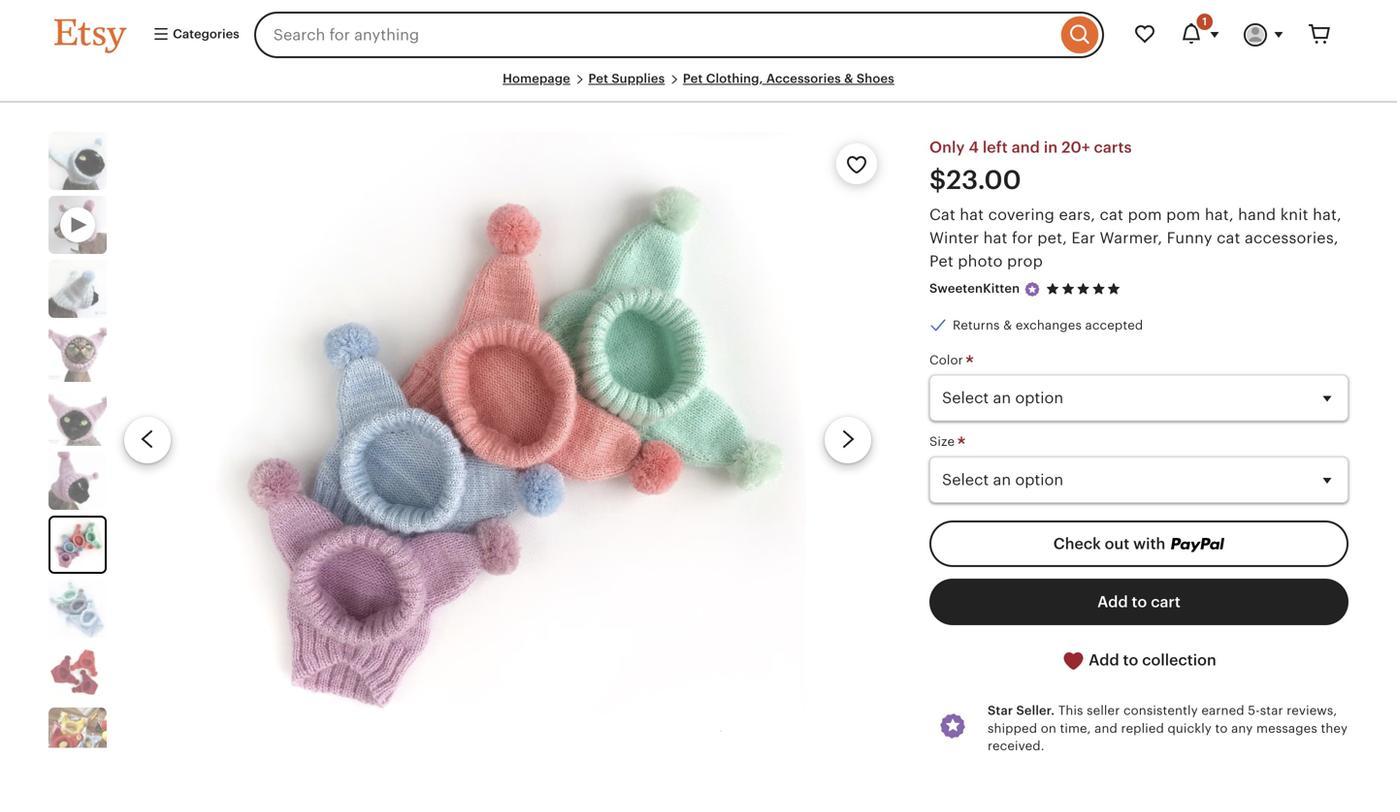 Task type: vqa. For each thing, say whether or not it's contained in the screenshot.
time,
yes



Task type: locate. For each thing, give the bounding box(es) containing it.
сat hat covering ears cat pom pom hat hand knit hat winter image 2 image
[[49, 260, 107, 318]]

0 horizontal spatial and
[[1012, 139, 1040, 156]]

add
[[1098, 594, 1128, 611], [1089, 652, 1120, 670]]

2 pom from the left
[[1167, 206, 1201, 223]]

add to cart button
[[930, 579, 1349, 626]]

hat, right knit
[[1313, 206, 1342, 223]]

1 horizontal spatial pet
[[683, 71, 703, 86]]

20+
[[1062, 139, 1090, 156]]

add to collection button
[[930, 637, 1349, 685]]

1 vertical spatial &
[[1004, 318, 1012, 333]]

pet
[[589, 71, 609, 86], [683, 71, 703, 86], [930, 253, 954, 270]]

carts
[[1094, 139, 1132, 156]]

hat left for
[[984, 229, 1008, 247]]

check out with
[[1054, 536, 1170, 553]]

add up the 'seller' at the bottom of page
[[1089, 652, 1120, 670]]

categories banner
[[19, 0, 1378, 70]]

to left cart
[[1132, 594, 1147, 611]]

pom
[[1128, 206, 1162, 223], [1167, 206, 1201, 223]]

сat hat covering ears cat pom pom hat hand knit hat winter image 9 image
[[49, 709, 107, 767]]

seller
[[1087, 704, 1120, 719]]

to
[[1132, 594, 1147, 611], [1123, 652, 1139, 670], [1216, 722, 1228, 736]]

consistently
[[1124, 704, 1198, 719]]

1 vertical spatial and
[[1095, 722, 1118, 736]]

сat hat covering ears cat pom pom hat hand knit hat winter image 8 image
[[49, 645, 107, 703]]

2 horizontal spatial pet
[[930, 253, 954, 270]]

sweetenkitten link
[[930, 282, 1020, 296]]

warmer,
[[1100, 229, 1163, 247]]

funny
[[1167, 229, 1213, 247]]

1 horizontal spatial cat
[[1217, 229, 1241, 247]]

hat, up funny
[[1205, 206, 1234, 223]]

1 horizontal spatial сat hat covering ears cat pom pom hat hand knit hat winter image 6 image
[[190, 132, 806, 749]]

None search field
[[254, 12, 1104, 58]]

сat hat covering ears cat pom pom hat hand knit hat winter image 1 image
[[49, 132, 107, 190]]

supplies
[[612, 71, 665, 86]]

out
[[1105, 536, 1130, 553]]

1 vertical spatial hat
[[984, 229, 1008, 247]]

add to collection
[[1085, 652, 1217, 670]]

knit
[[1281, 206, 1309, 223]]

star
[[1260, 704, 1284, 719]]

1 horizontal spatial hat,
[[1313, 206, 1342, 223]]

0 vertical spatial to
[[1132, 594, 1147, 611]]

0 horizontal spatial pom
[[1128, 206, 1162, 223]]

pet clothing, accessories & shoes
[[683, 71, 895, 86]]

star
[[988, 704, 1013, 719]]

photo
[[958, 253, 1003, 270]]

1 vertical spatial add
[[1089, 652, 1120, 670]]

only
[[930, 139, 965, 156]]

on
[[1041, 722, 1057, 736]]

add for add to cart
[[1098, 594, 1128, 611]]

& right returns
[[1004, 318, 1012, 333]]

prop
[[1007, 253, 1043, 270]]

0 horizontal spatial cat
[[1100, 206, 1124, 223]]

0 horizontal spatial hat,
[[1205, 206, 1234, 223]]

they
[[1321, 722, 1348, 736]]

winter
[[930, 229, 979, 247]]

hat,
[[1205, 206, 1234, 223], [1313, 206, 1342, 223]]

add to cart
[[1098, 594, 1181, 611]]

pet down winter
[[930, 253, 954, 270]]

this
[[1059, 704, 1084, 719]]

& left 'shoes'
[[844, 71, 854, 86]]

1 horizontal spatial pom
[[1167, 206, 1201, 223]]

0 horizontal spatial pet
[[589, 71, 609, 86]]

1 button
[[1168, 12, 1232, 58]]

menu bar containing homepage
[[54, 70, 1343, 103]]

pet left clothing,
[[683, 71, 703, 86]]

pom up funny
[[1167, 206, 1201, 223]]

1 vertical spatial cat
[[1217, 229, 1241, 247]]

0 horizontal spatial &
[[844, 71, 854, 86]]

0 vertical spatial add
[[1098, 594, 1128, 611]]

&
[[844, 71, 854, 86], [1004, 318, 1012, 333]]

to left collection
[[1123, 652, 1139, 670]]

and
[[1012, 139, 1040, 156], [1095, 722, 1118, 736]]

hat up winter
[[960, 206, 984, 223]]

to for cart
[[1132, 594, 1147, 611]]

cat
[[1100, 206, 1124, 223], [1217, 229, 1241, 247]]

сat hat covering ears cat pom pom hat hand knit hat winter image 6 image
[[190, 132, 806, 749], [50, 518, 105, 573]]

сat hat covering ears cat pom pom hat hand knit hat winter image 7 image
[[49, 581, 107, 639]]

returns & exchanges accepted
[[953, 318, 1143, 333]]

and left in
[[1012, 139, 1040, 156]]

cart
[[1151, 594, 1181, 611]]

1
[[1203, 16, 1207, 28]]

0 vertical spatial &
[[844, 71, 854, 86]]

add left cart
[[1098, 594, 1128, 611]]

0 vertical spatial and
[[1012, 139, 1040, 156]]

cat up the warmer,
[[1100, 206, 1124, 223]]

cat down hand
[[1217, 229, 1241, 247]]

and down the 'seller' at the bottom of page
[[1095, 722, 1118, 736]]

time,
[[1060, 722, 1091, 736]]

1 vertical spatial to
[[1123, 652, 1139, 670]]

2 vertical spatial to
[[1216, 722, 1228, 736]]

quickly
[[1168, 722, 1212, 736]]

сat hat covering ears cat pom pom hat hand knit hat winter image 5 image
[[49, 452, 107, 511]]

0 vertical spatial cat
[[1100, 206, 1124, 223]]

pet for pet supplies
[[589, 71, 609, 86]]

ears,
[[1059, 206, 1096, 223]]

earned
[[1202, 704, 1245, 719]]

pet,
[[1038, 229, 1067, 247]]

1 horizontal spatial and
[[1095, 722, 1118, 736]]

check
[[1054, 536, 1101, 553]]

to down earned
[[1216, 722, 1228, 736]]

pom up the warmer,
[[1128, 206, 1162, 223]]

color
[[930, 353, 967, 368]]

size
[[930, 435, 959, 450]]

pet left supplies on the top
[[589, 71, 609, 86]]

menu bar
[[54, 70, 1343, 103]]

4
[[969, 139, 979, 156]]

hat
[[960, 206, 984, 223], [984, 229, 1008, 247]]



Task type: describe. For each thing, give the bounding box(es) containing it.
seller.
[[1017, 704, 1055, 719]]

returns
[[953, 318, 1000, 333]]

to inside the this seller consistently earned 5-star reviews, shipped on time, and replied quickly to any messages they received.
[[1216, 722, 1228, 736]]

only 4 left and in 20+ carts $23.00
[[930, 139, 1132, 195]]

$23.00
[[930, 165, 1022, 195]]

1 hat, from the left
[[1205, 206, 1234, 223]]

pet supplies
[[589, 71, 665, 86]]

2 hat, from the left
[[1313, 206, 1342, 223]]

pet for pet clothing, accessories & shoes
[[683, 71, 703, 86]]

сat hat covering ears, cat pom pom hat, hand knit hat, winter hat for pet, ear warmer, funny cat accessories, pet photo prop
[[930, 206, 1342, 270]]

to for collection
[[1123, 652, 1139, 670]]

Search for anything text field
[[254, 12, 1057, 58]]

received.
[[988, 740, 1045, 754]]

check out with button
[[930, 521, 1349, 568]]

1 pom from the left
[[1128, 206, 1162, 223]]

сat hat covering ears cat pom pom hat hand knit hat winter image 3 image
[[49, 324, 107, 383]]

messages
[[1257, 722, 1318, 736]]

any
[[1232, 722, 1253, 736]]

clothing,
[[706, 71, 763, 86]]

categories button
[[138, 17, 248, 52]]

collection
[[1142, 652, 1217, 670]]

сat hat covering ears cat pom pom hat hand knit hat winter image 4 image
[[49, 388, 107, 447]]

left
[[983, 139, 1008, 156]]

and inside only 4 left and in 20+ carts $23.00
[[1012, 139, 1040, 156]]

0 horizontal spatial сat hat covering ears cat pom pom hat hand knit hat winter image 6 image
[[50, 518, 105, 573]]

and inside the this seller consistently earned 5-star reviews, shipped on time, and replied quickly to any messages they received.
[[1095, 722, 1118, 736]]

for
[[1012, 229, 1033, 247]]

pet supplies link
[[589, 71, 665, 86]]

in
[[1044, 139, 1058, 156]]

0 vertical spatial hat
[[960, 206, 984, 223]]

pet inside сat hat covering ears, cat pom pom hat, hand knit hat, winter hat for pet, ear warmer, funny cat accessories, pet photo prop
[[930, 253, 954, 270]]

1 horizontal spatial &
[[1004, 318, 1012, 333]]

replied
[[1121, 722, 1164, 736]]

with
[[1134, 536, 1166, 553]]

homepage
[[503, 71, 570, 86]]

sweetenkitten
[[930, 282, 1020, 296]]

categories
[[170, 27, 239, 41]]

5-
[[1248, 704, 1260, 719]]

star seller.
[[988, 704, 1055, 719]]

reviews,
[[1287, 704, 1338, 719]]

shipped
[[988, 722, 1038, 736]]

сat
[[930, 206, 956, 223]]

star_seller image
[[1024, 281, 1041, 298]]

covering
[[988, 206, 1055, 223]]

ear
[[1072, 229, 1096, 247]]

add for add to collection
[[1089, 652, 1120, 670]]

this seller consistently earned 5-star reviews, shipped on time, and replied quickly to any messages they received.
[[988, 704, 1348, 754]]

accepted
[[1085, 318, 1143, 333]]

homepage link
[[503, 71, 570, 86]]

pet clothing, accessories & shoes link
[[683, 71, 895, 86]]

accessories,
[[1245, 229, 1339, 247]]

exchanges
[[1016, 318, 1082, 333]]

hand
[[1238, 206, 1276, 223]]

shoes
[[857, 71, 895, 86]]

accessories
[[767, 71, 841, 86]]

none search field inside categories banner
[[254, 12, 1104, 58]]



